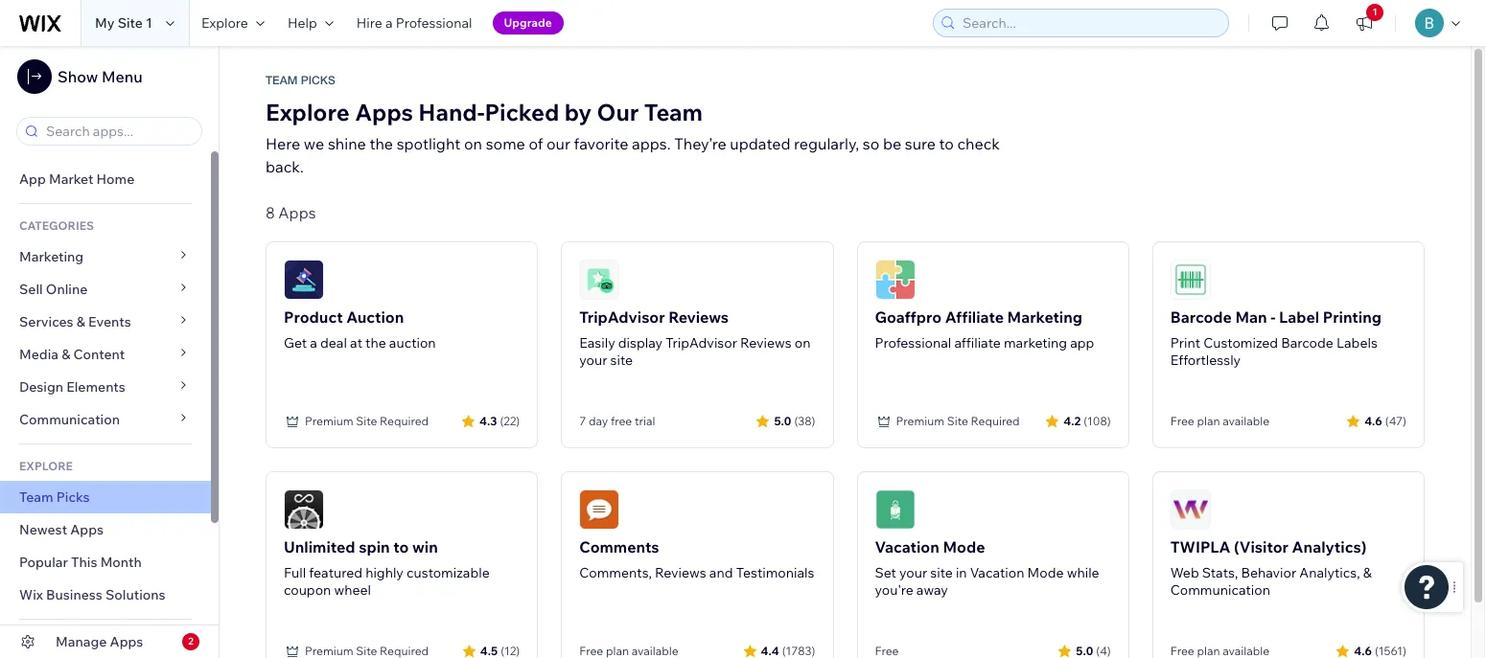 Task type: describe. For each thing, give the bounding box(es) containing it.
to inside unlimited spin to win full featured highly customizable coupon wheel
[[393, 538, 409, 557]]

help button
[[276, 0, 345, 46]]

7 day free trial
[[579, 414, 655, 429]]

communication inside sidebar element
[[19, 411, 123, 429]]

check
[[958, 134, 1000, 153]]

marketing
[[1004, 335, 1067, 352]]

stats,
[[1202, 565, 1238, 582]]

(47)
[[1385, 414, 1407, 428]]

comments logo image
[[579, 490, 620, 530]]

apps.
[[632, 134, 671, 153]]

comments comments, reviews and testimonials
[[579, 538, 815, 582]]

5.0 for vacation mode
[[1076, 644, 1094, 658]]

(4)
[[1096, 644, 1111, 658]]

product auction logo image
[[284, 260, 324, 300]]

we
[[304, 134, 324, 153]]

site inside tripadvisor reviews easily display tripadvisor reviews on your site
[[610, 352, 633, 369]]

Search... field
[[957, 10, 1223, 36]]

popular
[[19, 554, 68, 572]]

categories
[[19, 219, 94, 233]]

media & content
[[19, 346, 125, 363]]

apps for newest
[[70, 522, 104, 539]]

affiliate
[[945, 308, 1004, 327]]

premium for product
[[305, 414, 353, 429]]

our
[[597, 98, 639, 127]]

elements
[[66, 379, 125, 396]]

5.0 (4)
[[1076, 644, 1111, 658]]

0 vertical spatial professional
[[396, 14, 472, 32]]

7
[[579, 414, 586, 429]]

0 vertical spatial a
[[385, 14, 393, 32]]

8
[[266, 203, 275, 222]]

premium for goaffpro
[[896, 414, 945, 429]]

my site 1
[[95, 14, 152, 32]]

auction
[[389, 335, 436, 352]]

solutions
[[105, 587, 166, 604]]

goaffpro
[[875, 308, 942, 327]]

& for events
[[76, 314, 85, 331]]

here we shine the spotlight on some of our favorite apps. they're updated regularly, so be sure to check back.
[[266, 134, 1000, 176]]

4.6 (1561)
[[1354, 644, 1407, 658]]

(38)
[[794, 414, 816, 428]]

hire a professional
[[357, 14, 472, 32]]

sell
[[19, 281, 43, 298]]

tripadvisor reviews logo image
[[579, 260, 620, 300]]

(12)
[[501, 644, 520, 658]]

regularly,
[[794, 134, 859, 153]]

spin
[[359, 538, 390, 557]]

explore apps hand-picked by our team
[[266, 98, 703, 127]]

analytics)
[[1292, 538, 1367, 557]]

manage apps
[[56, 634, 143, 651]]

sure
[[905, 134, 936, 153]]

premium site required for auction
[[305, 414, 429, 429]]

affiliate
[[955, 335, 1001, 352]]

1 horizontal spatial picks
[[301, 74, 335, 87]]

wix business solutions link
[[0, 579, 211, 612]]

(108)
[[1084, 414, 1111, 428]]

apps for 8
[[278, 203, 316, 222]]

back.
[[266, 157, 304, 176]]

highly
[[366, 565, 404, 582]]

marketing inside sidebar element
[[19, 248, 84, 266]]

1 vertical spatial vacation
[[970, 565, 1025, 582]]

2
[[188, 636, 194, 648]]

1 button
[[1344, 0, 1386, 46]]

services & events link
[[0, 306, 211, 339]]

unlimited spin to win logo image
[[284, 490, 324, 530]]

vacation mode set your site in vacation mode while you're away
[[875, 538, 1100, 599]]

hand-
[[418, 98, 485, 127]]

marketing inside goaffpro affiliate marketing professional affiliate marketing app
[[1007, 308, 1083, 327]]

home
[[96, 171, 135, 188]]

-
[[1271, 308, 1276, 327]]

here
[[266, 134, 300, 153]]

customized
[[1204, 335, 1278, 352]]

hire a professional link
[[345, 0, 484, 46]]

vacation mode logo image
[[875, 490, 915, 530]]

printing
[[1323, 308, 1382, 327]]

full
[[284, 565, 306, 582]]

some
[[486, 134, 525, 153]]

the inside here we shine the spotlight on some of our favorite apps. they're updated regularly, so be sure to check back.
[[370, 134, 393, 153]]

4.6 for barcode man - label printing
[[1365, 414, 1383, 428]]

wix
[[19, 587, 43, 604]]

newest apps
[[19, 522, 104, 539]]

on inside tripadvisor reviews easily display tripadvisor reviews on your site
[[795, 335, 811, 352]]

set
[[875, 565, 897, 582]]

sidebar element
[[0, 46, 220, 659]]

services & events
[[19, 314, 131, 331]]

market
[[49, 171, 93, 188]]

updated
[[730, 134, 791, 153]]

show menu
[[58, 67, 143, 86]]

4.4
[[761, 644, 779, 658]]

explore
[[19, 459, 73, 474]]

1 horizontal spatial team
[[266, 74, 298, 87]]

our
[[547, 134, 571, 153]]

month
[[100, 554, 142, 572]]

get
[[284, 335, 307, 352]]

app
[[1070, 335, 1095, 352]]

4.6 for twipla (visitor analytics)
[[1354, 644, 1372, 658]]

app
[[19, 171, 46, 188]]

auction
[[346, 308, 404, 327]]

in
[[956, 565, 967, 582]]

newest apps link
[[0, 514, 211, 547]]



Task type: locate. For each thing, give the bounding box(es) containing it.
popular this month
[[19, 554, 142, 572]]

the inside 'product auction get a deal at the auction'
[[365, 335, 386, 352]]

tripadvisor
[[579, 308, 665, 327], [666, 335, 737, 352]]

at
[[350, 335, 362, 352]]

1 vertical spatial marketing
[[1007, 308, 1083, 327]]

2 horizontal spatial &
[[1363, 565, 1372, 582]]

1 premium from the left
[[305, 414, 353, 429]]

favorite
[[574, 134, 629, 153]]

4.5
[[480, 644, 498, 658]]

team picks down help
[[266, 74, 335, 87]]

on left the some at the left top
[[464, 134, 482, 153]]

marketing down categories
[[19, 248, 84, 266]]

1 horizontal spatial &
[[76, 314, 85, 331]]

1 horizontal spatial tripadvisor
[[666, 335, 737, 352]]

apps right 8
[[278, 203, 316, 222]]

0 vertical spatial &
[[76, 314, 85, 331]]

explore left help
[[201, 14, 248, 32]]

team up apps.
[[644, 98, 703, 127]]

premium down the deal
[[305, 414, 353, 429]]

barcode man - label printing print customized barcode labels effortlessly
[[1171, 308, 1382, 369]]

team picks link
[[0, 481, 211, 514]]

product
[[284, 308, 343, 327]]

deal
[[320, 335, 347, 352]]

0 horizontal spatial 5.0
[[774, 414, 792, 428]]

5.0 left (38)
[[774, 414, 792, 428]]

0 vertical spatial 4.6
[[1365, 414, 1383, 428]]

a inside 'product auction get a deal at the auction'
[[310, 335, 317, 352]]

1 vertical spatial on
[[795, 335, 811, 352]]

barcode man - label printing logo image
[[1171, 260, 1211, 300]]

site down at
[[356, 414, 377, 429]]

barcode down label
[[1281, 335, 1334, 352]]

professional down goaffpro
[[875, 335, 952, 352]]

apps up this
[[70, 522, 104, 539]]

explore for explore apps hand-picked by our team
[[266, 98, 350, 127]]

&
[[76, 314, 85, 331], [62, 346, 70, 363], [1363, 565, 1372, 582]]

team
[[266, 74, 298, 87], [644, 98, 703, 127], [19, 489, 53, 506]]

5.0 (38)
[[774, 414, 816, 428]]

available
[[1223, 414, 1270, 429]]

0 horizontal spatial required
[[380, 414, 429, 429]]

communication inside twipla (visitor analytics) web stats, behavior analytics, & communication
[[1171, 582, 1271, 599]]

apps up shine
[[355, 98, 413, 127]]

0 horizontal spatial explore
[[201, 14, 248, 32]]

picks inside sidebar element
[[56, 489, 90, 506]]

team picks down explore
[[19, 489, 90, 506]]

customizable
[[407, 565, 490, 582]]

1 required from the left
[[380, 414, 429, 429]]

1 vertical spatial communication
[[1171, 582, 1271, 599]]

professional right hire
[[396, 14, 472, 32]]

apps for manage
[[110, 634, 143, 651]]

Search apps... field
[[40, 118, 196, 145]]

premium site required
[[305, 414, 429, 429], [896, 414, 1020, 429]]

2 horizontal spatial team
[[644, 98, 703, 127]]

0 horizontal spatial picks
[[56, 489, 90, 506]]

0 horizontal spatial vacation
[[875, 538, 940, 557]]

0 horizontal spatial premium
[[305, 414, 353, 429]]

marketing up marketing
[[1007, 308, 1083, 327]]

1 vertical spatial barcode
[[1281, 335, 1334, 352]]

site left in
[[930, 565, 953, 582]]

required for auction
[[380, 414, 429, 429]]

1 horizontal spatial required
[[971, 414, 1020, 429]]

0 vertical spatial the
[[370, 134, 393, 153]]

1 vertical spatial your
[[900, 565, 927, 582]]

so
[[863, 134, 880, 153]]

while
[[1067, 565, 1100, 582]]

they're
[[674, 134, 727, 153]]

to left the win in the bottom left of the page
[[393, 538, 409, 557]]

professional
[[396, 14, 472, 32], [875, 335, 952, 352]]

to right "sure"
[[939, 134, 954, 153]]

on up (38)
[[795, 335, 811, 352]]

0 vertical spatial marketing
[[19, 248, 84, 266]]

required for affiliate
[[971, 414, 1020, 429]]

coupon
[[284, 582, 331, 599]]

my
[[95, 14, 115, 32]]

1 horizontal spatial 5.0
[[1076, 644, 1094, 658]]

4.6 left the (1561) at the bottom right of page
[[1354, 644, 1372, 658]]

explore up the we
[[266, 98, 350, 127]]

1 horizontal spatial professional
[[875, 335, 952, 352]]

0 horizontal spatial professional
[[396, 14, 472, 32]]

1 vertical spatial reviews
[[740, 335, 792, 352]]

site
[[610, 352, 633, 369], [930, 565, 953, 582]]

1 horizontal spatial mode
[[1028, 565, 1064, 582]]

1 vertical spatial 5.0
[[1076, 644, 1094, 658]]

apps right manage
[[110, 634, 143, 651]]

a right hire
[[385, 14, 393, 32]]

1 vertical spatial team
[[644, 98, 703, 127]]

twipla (visitor analytics) logo image
[[1171, 490, 1211, 530]]

print
[[1171, 335, 1201, 352]]

5.0 left the (4)
[[1076, 644, 1094, 658]]

required down "auction"
[[380, 414, 429, 429]]

2 horizontal spatial site
[[947, 414, 968, 429]]

2 vertical spatial team
[[19, 489, 53, 506]]

0 horizontal spatial barcode
[[1171, 308, 1232, 327]]

0 horizontal spatial premium site required
[[305, 414, 429, 429]]

0 vertical spatial to
[[939, 134, 954, 153]]

& right the media
[[62, 346, 70, 363]]

team down explore
[[19, 489, 53, 506]]

your inside tripadvisor reviews easily display tripadvisor reviews on your site
[[579, 352, 607, 369]]

1 horizontal spatial your
[[900, 565, 927, 582]]

1 horizontal spatial explore
[[266, 98, 350, 127]]

1 vertical spatial site
[[930, 565, 953, 582]]

0 horizontal spatial team
[[19, 489, 53, 506]]

team inside sidebar element
[[19, 489, 53, 506]]

2 required from the left
[[971, 414, 1020, 429]]

site up free
[[610, 352, 633, 369]]

by
[[565, 98, 592, 127]]

1 vertical spatial tripadvisor
[[666, 335, 737, 352]]

the right at
[[365, 335, 386, 352]]

mode up in
[[943, 538, 985, 557]]

content
[[73, 346, 125, 363]]

goaffpro affiliate marketing logo image
[[875, 260, 915, 300]]

picks up newest apps
[[56, 489, 90, 506]]

tripadvisor reviews easily display tripadvisor reviews on your site
[[579, 308, 811, 369]]

site for goaffpro affiliate marketing
[[947, 414, 968, 429]]

premium site required for affiliate
[[896, 414, 1020, 429]]

0 vertical spatial site
[[610, 352, 633, 369]]

business
[[46, 587, 102, 604]]

twipla
[[1171, 538, 1231, 557]]

premium up vacation mode logo at the right bottom of the page
[[896, 414, 945, 429]]

& right 'analytics,'
[[1363, 565, 1372, 582]]

1 horizontal spatial site
[[356, 414, 377, 429]]

0 vertical spatial your
[[579, 352, 607, 369]]

sell online
[[19, 281, 88, 298]]

and
[[709, 565, 733, 582]]

communication down twipla
[[1171, 582, 1271, 599]]

1 horizontal spatial site
[[930, 565, 953, 582]]

comments
[[579, 538, 659, 557]]

1 vertical spatial picks
[[56, 489, 90, 506]]

0 horizontal spatial team picks
[[19, 489, 90, 506]]

0 vertical spatial 5.0
[[774, 414, 792, 428]]

8 apps
[[266, 203, 316, 222]]

5.0
[[774, 414, 792, 428], [1076, 644, 1094, 658]]

1 horizontal spatial premium
[[896, 414, 945, 429]]

unlimited
[[284, 538, 355, 557]]

vacation
[[875, 538, 940, 557], [970, 565, 1025, 582]]

0 vertical spatial communication
[[19, 411, 123, 429]]

& inside twipla (visitor analytics) web stats, behavior analytics, & communication
[[1363, 565, 1372, 582]]

1 vertical spatial explore
[[266, 98, 350, 127]]

0 vertical spatial vacation
[[875, 538, 940, 557]]

2 vertical spatial reviews
[[655, 565, 707, 582]]

1 horizontal spatial communication
[[1171, 582, 1271, 599]]

1 vertical spatial &
[[62, 346, 70, 363]]

1 horizontal spatial a
[[385, 14, 393, 32]]

premium site required down affiliate
[[896, 414, 1020, 429]]

team down help
[[266, 74, 298, 87]]

0 vertical spatial mode
[[943, 538, 985, 557]]

marketing link
[[0, 241, 211, 273]]

2 vertical spatial &
[[1363, 565, 1372, 582]]

0 horizontal spatial mode
[[943, 538, 985, 557]]

behavior
[[1241, 565, 1297, 582]]

& for content
[[62, 346, 70, 363]]

0 horizontal spatial tripadvisor
[[579, 308, 665, 327]]

spotlight
[[397, 134, 461, 153]]

you're
[[875, 582, 914, 599]]

site right my at the left of page
[[118, 14, 143, 32]]

picks down help button
[[301, 74, 335, 87]]

0 horizontal spatial a
[[310, 335, 317, 352]]

tripadvisor up display
[[579, 308, 665, 327]]

required
[[380, 414, 429, 429], [971, 414, 1020, 429]]

win
[[412, 538, 438, 557]]

1
[[1373, 6, 1378, 18], [146, 14, 152, 32]]

shine
[[328, 134, 366, 153]]

1 vertical spatial the
[[365, 335, 386, 352]]

1 vertical spatial a
[[310, 335, 317, 352]]

4.5 (12)
[[480, 644, 520, 658]]

(1783)
[[782, 644, 816, 658]]

display
[[618, 335, 663, 352]]

on inside here we shine the spotlight on some of our favorite apps. they're updated regularly, so be sure to check back.
[[464, 134, 482, 153]]

premium site required down at
[[305, 414, 429, 429]]

(22)
[[500, 414, 520, 428]]

& left events at the left of the page
[[76, 314, 85, 331]]

your inside vacation mode set your site in vacation mode while you're away
[[900, 565, 927, 582]]

free plan available
[[1171, 414, 1270, 429]]

your left display
[[579, 352, 607, 369]]

reviews inside comments comments, reviews and testimonials
[[655, 565, 707, 582]]

0 horizontal spatial on
[[464, 134, 482, 153]]

picks
[[301, 74, 335, 87], [56, 489, 90, 506]]

5.0 for tripadvisor reviews
[[774, 414, 792, 428]]

online
[[46, 281, 88, 298]]

1 horizontal spatial to
[[939, 134, 954, 153]]

1 vertical spatial team picks
[[19, 489, 90, 506]]

site inside vacation mode set your site in vacation mode while you're away
[[930, 565, 953, 582]]

0 horizontal spatial your
[[579, 352, 607, 369]]

0 horizontal spatial site
[[118, 14, 143, 32]]

barcode up print
[[1171, 308, 1232, 327]]

tripadvisor right display
[[666, 335, 737, 352]]

0 horizontal spatial to
[[393, 538, 409, 557]]

design
[[19, 379, 63, 396]]

1 horizontal spatial vacation
[[970, 565, 1025, 582]]

0 horizontal spatial communication
[[19, 411, 123, 429]]

1 horizontal spatial team picks
[[266, 74, 335, 87]]

show menu button
[[17, 59, 143, 94]]

popular this month link
[[0, 547, 211, 579]]

events
[[88, 314, 131, 331]]

0 horizontal spatial 1
[[146, 14, 152, 32]]

manage
[[56, 634, 107, 651]]

app market home link
[[0, 163, 211, 196]]

a right the get
[[310, 335, 317, 352]]

your right set
[[900, 565, 927, 582]]

this
[[71, 554, 97, 572]]

2 premium site required from the left
[[896, 414, 1020, 429]]

communication down design elements
[[19, 411, 123, 429]]

4.3
[[480, 414, 497, 428]]

0 vertical spatial team picks
[[266, 74, 335, 87]]

4.3 (22)
[[480, 414, 520, 428]]

free
[[611, 414, 632, 429]]

1 horizontal spatial premium site required
[[896, 414, 1020, 429]]

label
[[1279, 308, 1320, 327]]

0 vertical spatial reviews
[[669, 308, 729, 327]]

1 vertical spatial to
[[393, 538, 409, 557]]

4.2 (108)
[[1064, 414, 1111, 428]]

explore for explore
[[201, 14, 248, 32]]

0 horizontal spatial marketing
[[19, 248, 84, 266]]

free
[[1171, 414, 1195, 429]]

1 vertical spatial professional
[[875, 335, 952, 352]]

1 horizontal spatial marketing
[[1007, 308, 1083, 327]]

4.6 (47)
[[1365, 414, 1407, 428]]

0 vertical spatial picks
[[301, 74, 335, 87]]

plan
[[1197, 414, 1220, 429]]

the right shine
[[370, 134, 393, 153]]

to inside here we shine the spotlight on some of our favorite apps. they're updated regularly, so be sure to check back.
[[939, 134, 954, 153]]

0 vertical spatial team
[[266, 74, 298, 87]]

vacation right in
[[970, 565, 1025, 582]]

featured
[[309, 565, 363, 582]]

1 horizontal spatial on
[[795, 335, 811, 352]]

vacation up set
[[875, 538, 940, 557]]

required left 4.2
[[971, 414, 1020, 429]]

0 horizontal spatial site
[[610, 352, 633, 369]]

hire
[[357, 14, 382, 32]]

team picks inside sidebar element
[[19, 489, 90, 506]]

site for product auction
[[356, 414, 377, 429]]

4.6 left "(47)"
[[1365, 414, 1383, 428]]

design elements
[[19, 379, 125, 396]]

communication
[[19, 411, 123, 429], [1171, 582, 1271, 599]]

testimonials
[[736, 565, 815, 582]]

twipla (visitor analytics) web stats, behavior analytics, & communication
[[1171, 538, 1372, 599]]

communication link
[[0, 404, 211, 436]]

(visitor
[[1234, 538, 1289, 557]]

1 vertical spatial 4.6
[[1354, 644, 1372, 658]]

0 horizontal spatial &
[[62, 346, 70, 363]]

2 premium from the left
[[896, 414, 945, 429]]

0 vertical spatial explore
[[201, 14, 248, 32]]

0 vertical spatial barcode
[[1171, 308, 1232, 327]]

mode left the while
[[1028, 565, 1064, 582]]

0 vertical spatial on
[[464, 134, 482, 153]]

1 inside button
[[1373, 6, 1378, 18]]

1 premium site required from the left
[[305, 414, 429, 429]]

0 vertical spatial tripadvisor
[[579, 308, 665, 327]]

professional inside goaffpro affiliate marketing professional affiliate marketing app
[[875, 335, 952, 352]]

1 vertical spatial mode
[[1028, 565, 1064, 582]]

site down affiliate
[[947, 414, 968, 429]]

1 horizontal spatial 1
[[1373, 6, 1378, 18]]

1 horizontal spatial barcode
[[1281, 335, 1334, 352]]

marketing
[[19, 248, 84, 266], [1007, 308, 1083, 327]]

the
[[370, 134, 393, 153], [365, 335, 386, 352]]

wheel
[[334, 582, 371, 599]]

apps for explore
[[355, 98, 413, 127]]

easily
[[579, 335, 615, 352]]

web
[[1171, 565, 1199, 582]]



Task type: vqa. For each thing, say whether or not it's contained in the screenshot.
on
yes



